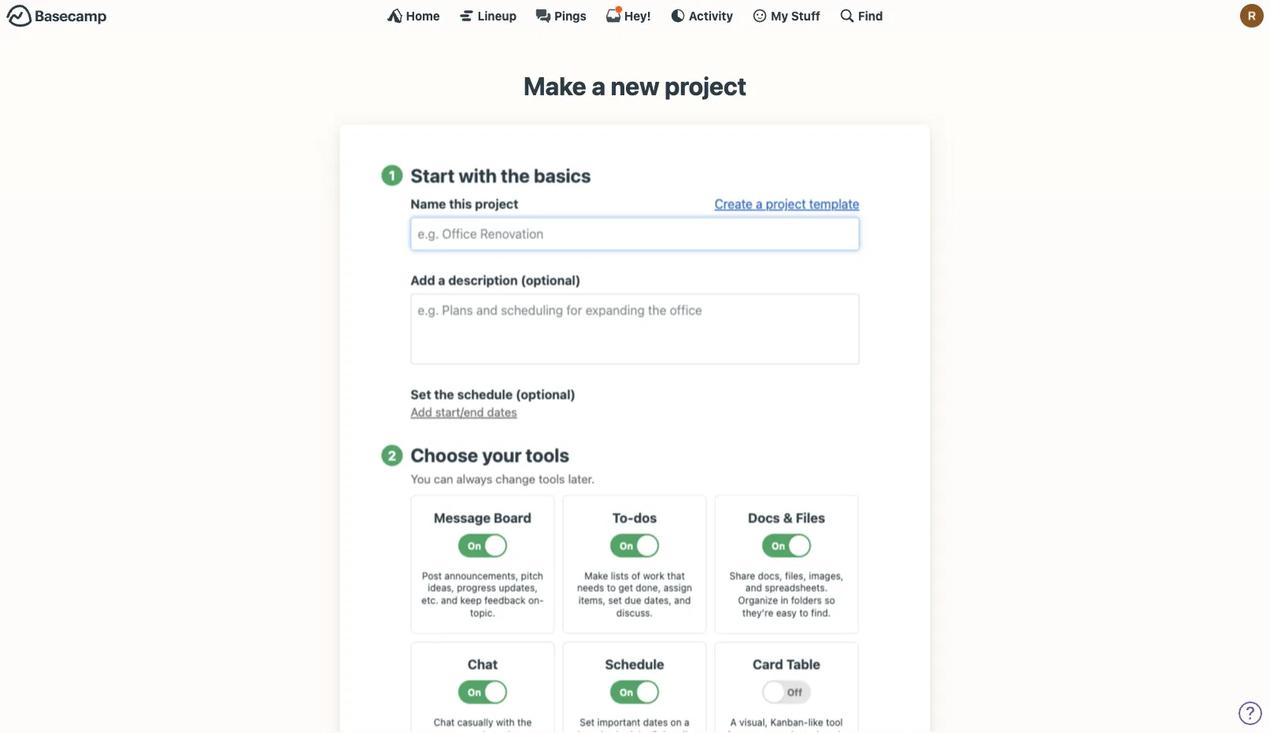 Task type: locate. For each thing, give the bounding box(es) containing it.
and inside post announcements, pitch ideas, progress updates, etc. and keep feedback on- topic.
[[441, 595, 458, 606]]

1 vertical spatial make
[[585, 570, 609, 581]]

ask
[[473, 729, 488, 733]]

and down the ideas,
[[441, 595, 458, 606]]

tools left the later.
[[539, 472, 565, 486]]

dates down "schedule"
[[487, 405, 517, 419]]

project left 'template'
[[766, 197, 806, 212]]

(optional) inside set the schedule (optional) add start/end dates
[[516, 387, 576, 402]]

they're
[[743, 607, 774, 618]]

chat inside chat casually with the group, ask rando
[[434, 717, 455, 728]]

1
[[389, 168, 396, 183]]

organize
[[738, 595, 778, 606]]

set inside set the schedule (optional) add start/end dates
[[411, 387, 431, 402]]

make
[[524, 71, 587, 101], [585, 570, 609, 581]]

images,
[[809, 570, 844, 581]]

(optional)
[[521, 273, 581, 288], [516, 387, 576, 402]]

dates
[[487, 405, 517, 419], [643, 717, 668, 728]]

0 vertical spatial chat
[[468, 657, 498, 672]]

1 horizontal spatial to
[[800, 607, 809, 618]]

1 horizontal spatial dates
[[643, 717, 668, 728]]

0 vertical spatial (optional)
[[521, 273, 581, 288]]

1 vertical spatial add
[[411, 405, 432, 419]]

tools up change
[[526, 444, 570, 467]]

a left new
[[592, 71, 606, 101]]

in
[[781, 595, 789, 606]]

(optional) right description
[[521, 273, 581, 288]]

project for create a project template
[[766, 197, 806, 212]]

2 vertical spatial the
[[518, 717, 532, 728]]

1 vertical spatial dates
[[643, 717, 668, 728]]

a for project
[[756, 197, 763, 212]]

0 vertical spatial dates
[[487, 405, 517, 419]]

set up shared
[[580, 717, 595, 728]]

docs,
[[758, 570, 783, 581]]

the right casually
[[518, 717, 532, 728]]

items,
[[579, 595, 606, 606]]

add left description
[[411, 273, 435, 288]]

Add a description (optional) text field
[[411, 294, 860, 365]]

0 horizontal spatial project
[[475, 197, 519, 212]]

0 horizontal spatial dates
[[487, 405, 517, 419]]

a visual, kanban-like tool for process-oriented work
[[728, 717, 846, 733]]

a inside set important dates on a shared schedule. subscrib
[[685, 717, 690, 728]]

set important dates on a shared schedule. subscrib
[[573, 717, 697, 733]]

ideas,
[[428, 583, 454, 594]]

make for make a new project
[[524, 71, 587, 101]]

share
[[730, 570, 756, 581]]

make down pings popup button
[[524, 71, 587, 101]]

make a new project
[[524, 71, 747, 101]]

1 vertical spatial to
[[800, 607, 809, 618]]

pings button
[[536, 8, 587, 24]]

0 vertical spatial set
[[411, 387, 431, 402]]

important
[[598, 717, 641, 728]]

dates left on
[[643, 717, 668, 728]]

1 vertical spatial the
[[434, 387, 454, 402]]

1 horizontal spatial chat
[[468, 657, 498, 672]]

with right casually
[[496, 717, 515, 728]]

the
[[501, 164, 530, 186], [434, 387, 454, 402], [518, 717, 532, 728]]

Name this project text field
[[411, 218, 860, 251]]

tools
[[526, 444, 570, 467], [539, 472, 565, 486]]

you
[[411, 472, 431, 486]]

to down folders
[[800, 607, 809, 618]]

0 horizontal spatial set
[[411, 387, 431, 402]]

make up "needs"
[[585, 570, 609, 581]]

description
[[449, 273, 518, 288]]

files
[[796, 510, 826, 526]]

(optional) right "schedule"
[[516, 387, 576, 402]]

activity
[[689, 9, 734, 22]]

2 horizontal spatial and
[[746, 583, 762, 594]]

0 vertical spatial tools
[[526, 444, 570, 467]]

and down assign on the right of the page
[[675, 595, 691, 606]]

group,
[[441, 729, 470, 733]]

chat
[[468, 657, 498, 672], [434, 717, 455, 728]]

table
[[787, 657, 821, 672]]

work
[[643, 570, 665, 581]]

(optional) for add a description (optional)
[[521, 273, 581, 288]]

0 vertical spatial add
[[411, 273, 435, 288]]

add left start/end
[[411, 405, 432, 419]]

on
[[671, 717, 682, 728]]

hey! button
[[606, 6, 651, 24]]

1 horizontal spatial and
[[675, 595, 691, 606]]

new
[[611, 71, 660, 101]]

chat up group,
[[434, 717, 455, 728]]

lineup
[[478, 9, 517, 22]]

choose your tools
[[411, 444, 570, 467]]

and up organize
[[746, 583, 762, 594]]

keep
[[460, 595, 482, 606]]

add inside set the schedule (optional) add start/end dates
[[411, 405, 432, 419]]

1 vertical spatial (optional)
[[516, 387, 576, 402]]

1 vertical spatial with
[[496, 717, 515, 728]]

done,
[[636, 583, 661, 594]]

shared
[[573, 729, 604, 733]]

1 vertical spatial tools
[[539, 472, 565, 486]]

stuff
[[792, 9, 821, 22]]

ruby image
[[1241, 4, 1264, 28]]

schedule
[[605, 657, 665, 672]]

the inside set the schedule (optional) add start/end dates
[[434, 387, 454, 402]]

2 add from the top
[[411, 405, 432, 419]]

casually
[[458, 717, 494, 728]]

docs
[[748, 510, 780, 526]]

name
[[411, 197, 446, 212]]

0 vertical spatial make
[[524, 71, 587, 101]]

tool
[[826, 717, 843, 728]]

lineup link
[[459, 8, 517, 24]]

get
[[619, 583, 633, 594]]

assign
[[664, 583, 692, 594]]

kanban-
[[771, 717, 809, 728]]

a right on
[[685, 717, 690, 728]]

message
[[434, 510, 491, 526]]

always
[[457, 472, 493, 486]]

to
[[607, 583, 616, 594], [800, 607, 809, 618]]

docs & files
[[748, 510, 826, 526]]

set the schedule (optional) add start/end dates
[[411, 387, 576, 419]]

1 horizontal spatial set
[[580, 717, 595, 728]]

visual,
[[740, 717, 768, 728]]

a
[[592, 71, 606, 101], [756, 197, 763, 212], [438, 273, 446, 288], [685, 717, 690, 728]]

can
[[434, 472, 454, 486]]

easy
[[777, 607, 797, 618]]

set up add start/end dates link
[[411, 387, 431, 402]]

chat down topic.
[[468, 657, 498, 672]]

set inside set important dates on a shared schedule. subscrib
[[580, 717, 595, 728]]

with up the name this project
[[459, 164, 497, 186]]

feedback
[[485, 595, 526, 606]]

the left basics
[[501, 164, 530, 186]]

the up start/end
[[434, 387, 454, 402]]

with inside chat casually with the group, ask rando
[[496, 717, 515, 728]]

announcements,
[[445, 570, 519, 581]]

2
[[388, 448, 396, 463]]

make inside "make lists of work that needs to get done, assign items, set due dates, and discuss."
[[585, 570, 609, 581]]

a
[[731, 717, 737, 728]]

0 vertical spatial with
[[459, 164, 497, 186]]

to up set
[[607, 583, 616, 594]]

0 vertical spatial to
[[607, 583, 616, 594]]

a left description
[[438, 273, 446, 288]]

discuss.
[[617, 607, 653, 618]]

0 horizontal spatial chat
[[434, 717, 455, 728]]

2 horizontal spatial project
[[766, 197, 806, 212]]

post
[[422, 570, 442, 581]]

1 vertical spatial chat
[[434, 717, 455, 728]]

to inside share docs, files, images, and spreadsheets. organize in folders so they're easy to find.
[[800, 607, 809, 618]]

1 vertical spatial set
[[580, 717, 595, 728]]

0 horizontal spatial and
[[441, 595, 458, 606]]

with
[[459, 164, 497, 186], [496, 717, 515, 728]]

(optional) for set the schedule (optional) add start/end dates
[[516, 387, 576, 402]]

find.
[[811, 607, 831, 618]]

1 horizontal spatial project
[[665, 71, 747, 101]]

so
[[825, 595, 836, 606]]

a right create
[[756, 197, 763, 212]]

process-
[[743, 729, 782, 733]]

1 add from the top
[[411, 273, 435, 288]]

0 horizontal spatial to
[[607, 583, 616, 594]]

project down activity 'link'
[[665, 71, 747, 101]]

my stuff button
[[752, 8, 821, 24]]

your
[[482, 444, 522, 467]]

project down start with the basics
[[475, 197, 519, 212]]

lists
[[611, 570, 629, 581]]

schedule
[[457, 387, 513, 402]]



Task type: describe. For each thing, give the bounding box(es) containing it.
switch accounts image
[[6, 4, 107, 28]]

dates inside set the schedule (optional) add start/end dates
[[487, 405, 517, 419]]

set
[[609, 595, 622, 606]]

my stuff
[[771, 9, 821, 22]]

find
[[859, 9, 883, 22]]

that
[[668, 570, 685, 581]]

chat for chat casually with the group, ask rando
[[434, 717, 455, 728]]

due
[[625, 595, 642, 606]]

to-dos
[[613, 510, 657, 526]]

topic.
[[470, 607, 496, 618]]

make lists of work that needs to get done, assign items, set due dates, and discuss.
[[577, 570, 692, 618]]

home
[[406, 9, 440, 22]]

template
[[810, 197, 860, 212]]

this
[[449, 197, 472, 212]]

choose
[[411, 444, 478, 467]]

make for make lists of work that needs to get done, assign items, set due dates, and discuss.
[[585, 570, 609, 581]]

etc.
[[422, 595, 439, 606]]

add start/end dates link
[[411, 405, 517, 419]]

create a project template
[[715, 197, 860, 212]]

my
[[771, 9, 789, 22]]

progress
[[457, 583, 496, 594]]

message board
[[434, 510, 532, 526]]

project for name this project
[[475, 197, 519, 212]]

name this project
[[411, 197, 519, 212]]

share docs, files, images, and spreadsheets. organize in folders so they're easy to find.
[[730, 570, 844, 618]]

activity link
[[670, 8, 734, 24]]

pitch
[[521, 570, 544, 581]]

the inside chat casually with the group, ask rando
[[518, 717, 532, 728]]

card table
[[753, 657, 821, 672]]

board
[[494, 510, 532, 526]]

files,
[[785, 570, 807, 581]]

for
[[728, 729, 740, 733]]

&
[[784, 510, 793, 526]]

post announcements, pitch ideas, progress updates, etc. and keep feedback on- topic.
[[422, 570, 544, 618]]

folders
[[792, 595, 822, 606]]

0 vertical spatial the
[[501, 164, 530, 186]]

hey!
[[625, 9, 651, 22]]

chat for chat
[[468, 657, 498, 672]]

main element
[[0, 0, 1271, 31]]

home link
[[387, 8, 440, 24]]

later.
[[568, 472, 595, 486]]

start
[[411, 164, 455, 186]]

to-
[[613, 510, 634, 526]]

find button
[[840, 8, 883, 24]]

set for important
[[580, 717, 595, 728]]

and inside share docs, files, images, and spreadsheets. organize in folders so they're easy to find.
[[746, 583, 762, 594]]

add a description (optional)
[[411, 273, 581, 288]]

a for description
[[438, 273, 446, 288]]

dates inside set important dates on a shared schedule. subscrib
[[643, 717, 668, 728]]

dos
[[634, 510, 657, 526]]

a for new
[[592, 71, 606, 101]]

create a project template link
[[715, 197, 860, 212]]

create
[[715, 197, 753, 212]]

start/end
[[436, 405, 484, 419]]

on-
[[529, 595, 544, 606]]

set for the
[[411, 387, 431, 402]]

card
[[753, 657, 784, 672]]

and inside "make lists of work that needs to get done, assign items, set due dates, and discuss."
[[675, 595, 691, 606]]

schedule.
[[606, 729, 649, 733]]

to inside "make lists of work that needs to get done, assign items, set due dates, and discuss."
[[607, 583, 616, 594]]

chat casually with the group, ask rando
[[425, 717, 541, 733]]

you can always change tools later.
[[411, 472, 595, 486]]

needs
[[577, 583, 605, 594]]

basics
[[534, 164, 591, 186]]

like
[[809, 717, 824, 728]]

start with the basics
[[411, 164, 591, 186]]

updates,
[[499, 583, 538, 594]]

pings
[[555, 9, 587, 22]]

of
[[632, 570, 641, 581]]



Task type: vqa. For each thing, say whether or not it's contained in the screenshot.
'name…'
no



